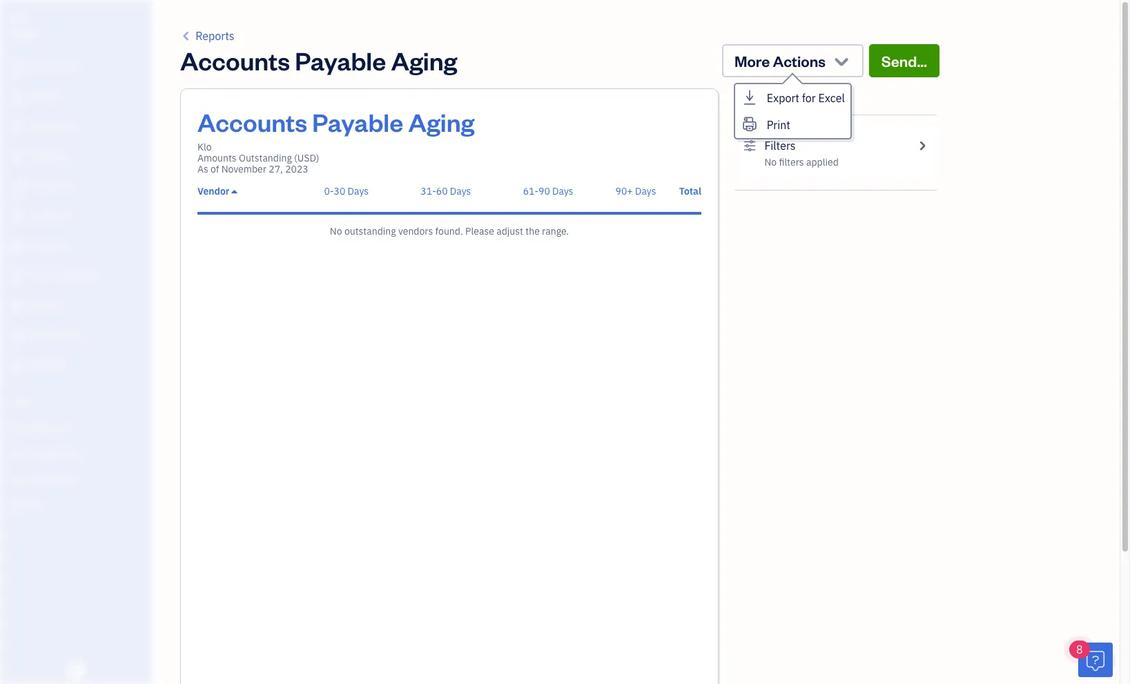 Task type: describe. For each thing, give the bounding box(es) containing it.
estimate image
[[9, 121, 26, 135]]

total link
[[680, 185, 702, 198]]

outstanding
[[239, 152, 292, 164]]

bank connections
[[10, 474, 81, 485]]

no filters applied
[[765, 156, 839, 169]]

applied
[[807, 156, 839, 169]]

money image
[[9, 299, 26, 313]]

payment image
[[9, 180, 26, 194]]

aging for accounts payable aging
[[391, 44, 458, 77]]

export
[[767, 91, 800, 105]]

and
[[33, 448, 48, 459]]

amounts
[[198, 152, 237, 164]]

project image
[[9, 240, 26, 254]]

31-60 days
[[421, 185, 471, 198]]

invoice image
[[9, 151, 26, 164]]

settings link
[[3, 493, 148, 517]]

send… button
[[870, 44, 940, 77]]

0-
[[324, 185, 334, 198]]

items and services
[[10, 448, 83, 459]]

items
[[10, 448, 32, 459]]

klo inside accounts payable aging klo amounts outstanding ( usd ) as of november 27, 2023
[[198, 141, 212, 153]]

8
[[1077, 643, 1084, 657]]

filters
[[780, 156, 805, 169]]

vendor link
[[198, 185, 237, 198]]

of
[[211, 163, 219, 175]]

chevronleft image
[[180, 28, 193, 44]]

timer image
[[9, 269, 26, 283]]

no for no filters applied
[[765, 156, 777, 169]]

team members
[[10, 423, 71, 434]]

more
[[735, 51, 770, 70]]

chevrondown image
[[833, 51, 852, 70]]

days for 0-30 days
[[348, 185, 369, 198]]

team
[[10, 423, 32, 434]]

export for excel
[[767, 91, 845, 105]]

payable for accounts payable aging
[[295, 44, 386, 77]]

)
[[316, 152, 320, 164]]

bank
[[10, 474, 30, 485]]

4 days from the left
[[636, 185, 657, 198]]

reports button
[[180, 28, 235, 44]]

expense image
[[9, 210, 26, 224]]

please
[[466, 225, 495, 238]]

owner
[[11, 28, 39, 39]]

freshbooks image
[[65, 662, 87, 679]]

outstanding
[[345, 225, 396, 238]]

more actions button
[[723, 44, 864, 77]]

90+ days
[[616, 185, 657, 198]]

adjust
[[497, 225, 524, 238]]

aging for accounts payable aging klo amounts outstanding ( usd ) as of november 27, 2023
[[409, 106, 475, 138]]

found.
[[436, 225, 463, 238]]

vendor
[[198, 185, 230, 198]]

reports
[[196, 29, 235, 43]]

61-
[[523, 185, 539, 198]]

vendors
[[399, 225, 433, 238]]

accounts payable aging klo amounts outstanding ( usd ) as of november 27, 2023
[[198, 106, 475, 175]]

export for excel button
[[736, 84, 851, 111]]

usd
[[298, 152, 316, 164]]



Task type: vqa. For each thing, say whether or not it's contained in the screenshot.
Actions
yes



Task type: locate. For each thing, give the bounding box(es) containing it.
60
[[436, 185, 448, 198]]

payable
[[295, 44, 386, 77], [312, 106, 404, 138]]

days right 30
[[348, 185, 369, 198]]

8 button
[[1070, 641, 1114, 678]]

klo inside the klo owner
[[11, 12, 26, 26]]

0 vertical spatial no
[[765, 156, 777, 169]]

aging
[[391, 44, 458, 77], [409, 106, 475, 138]]

the
[[526, 225, 540, 238]]

klo
[[11, 12, 26, 26], [198, 141, 212, 153]]

klo owner
[[11, 12, 39, 39]]

1 vertical spatial payable
[[312, 106, 404, 138]]

days for 61-90 days
[[553, 185, 574, 198]]

1 vertical spatial accounts
[[198, 106, 308, 138]]

total
[[680, 185, 702, 198]]

resource center badge image
[[1079, 643, 1114, 678]]

1 vertical spatial aging
[[409, 106, 475, 138]]

connections
[[32, 474, 81, 485]]

accounts up outstanding
[[198, 106, 308, 138]]

excel
[[819, 91, 845, 105]]

90
[[539, 185, 550, 198]]

send…
[[882, 51, 928, 70]]

days right the 60
[[450, 185, 471, 198]]

0 vertical spatial payable
[[295, 44, 386, 77]]

0 vertical spatial klo
[[11, 12, 26, 26]]

settings image
[[744, 137, 757, 154]]

accounts
[[180, 44, 290, 77], [198, 106, 308, 138]]

chart image
[[9, 329, 26, 343]]

accounts down reports
[[180, 44, 290, 77]]

report image
[[9, 359, 26, 372]]

main element
[[0, 0, 187, 685]]

team members link
[[3, 417, 148, 441]]

services
[[50, 448, 83, 459]]

days for 31-60 days
[[450, 185, 471, 198]]

no
[[765, 156, 777, 169], [330, 225, 342, 238]]

61-90 days
[[523, 185, 574, 198]]

no left outstanding
[[330, 225, 342, 238]]

klo up as
[[198, 141, 212, 153]]

more actions
[[735, 51, 826, 70]]

2 days from the left
[[450, 185, 471, 198]]

days right 90+ at right top
[[636, 185, 657, 198]]

31-
[[421, 185, 436, 198]]

bank connections link
[[3, 468, 148, 492]]

1 vertical spatial no
[[330, 225, 342, 238]]

no down filters
[[765, 156, 777, 169]]

27,
[[269, 163, 283, 175]]

caretup image
[[232, 186, 237, 197]]

days right 90
[[553, 185, 574, 198]]

0 vertical spatial aging
[[391, 44, 458, 77]]

3 days from the left
[[553, 185, 574, 198]]

payable for accounts payable aging klo amounts outstanding ( usd ) as of november 27, 2023
[[312, 106, 404, 138]]

1 days from the left
[[348, 185, 369, 198]]

accounts for accounts payable aging klo amounts outstanding ( usd ) as of november 27, 2023
[[198, 106, 308, 138]]

as
[[198, 163, 208, 175]]

0 vertical spatial accounts
[[180, 44, 290, 77]]

1 vertical spatial settings
[[10, 499, 42, 511]]

30
[[334, 185, 346, 198]]

november
[[222, 163, 267, 175]]

aging inside accounts payable aging klo amounts outstanding ( usd ) as of november 27, 2023
[[409, 106, 475, 138]]

days
[[348, 185, 369, 198], [450, 185, 471, 198], [553, 185, 574, 198], [636, 185, 657, 198]]

1 vertical spatial klo
[[198, 141, 212, 153]]

client image
[[9, 91, 26, 105]]

1 horizontal spatial settings
[[736, 88, 793, 108]]

settings up print
[[736, 88, 793, 108]]

0 horizontal spatial no
[[330, 225, 342, 238]]

settings
[[736, 88, 793, 108], [10, 499, 42, 511]]

filters
[[765, 139, 796, 153]]

no for no outstanding vendors found. please adjust the range.
[[330, 225, 342, 238]]

1 horizontal spatial klo
[[198, 141, 212, 153]]

0 horizontal spatial klo
[[11, 12, 26, 26]]

payable inside accounts payable aging klo amounts outstanding ( usd ) as of november 27, 2023
[[312, 106, 404, 138]]

settings down bank
[[10, 499, 42, 511]]

accounts inside accounts payable aging klo amounts outstanding ( usd ) as of november 27, 2023
[[198, 106, 308, 138]]

klo up owner
[[11, 12, 26, 26]]

for
[[803, 91, 816, 105]]

settings inside main element
[[10, 499, 42, 511]]

no outstanding vendors found. please adjust the range.
[[330, 225, 569, 238]]

actions
[[773, 51, 826, 70]]

90+
[[616, 185, 633, 198]]

0 horizontal spatial settings
[[10, 499, 42, 511]]

members
[[34, 423, 71, 434]]

apps link
[[3, 391, 148, 415]]

items and services link
[[3, 442, 148, 466]]

1 horizontal spatial no
[[765, 156, 777, 169]]

(
[[294, 152, 298, 164]]

accounts for accounts payable aging
[[180, 44, 290, 77]]

range.
[[542, 225, 569, 238]]

2023
[[285, 163, 309, 175]]

dashboard image
[[9, 61, 26, 75]]

0 vertical spatial settings
[[736, 88, 793, 108]]

accounts payable aging
[[180, 44, 458, 77]]

0-30 days
[[324, 185, 369, 198]]

print
[[767, 118, 791, 132]]

apps
[[10, 397, 31, 408]]

chevronright image
[[916, 137, 929, 154]]

print button
[[736, 111, 851, 138]]



